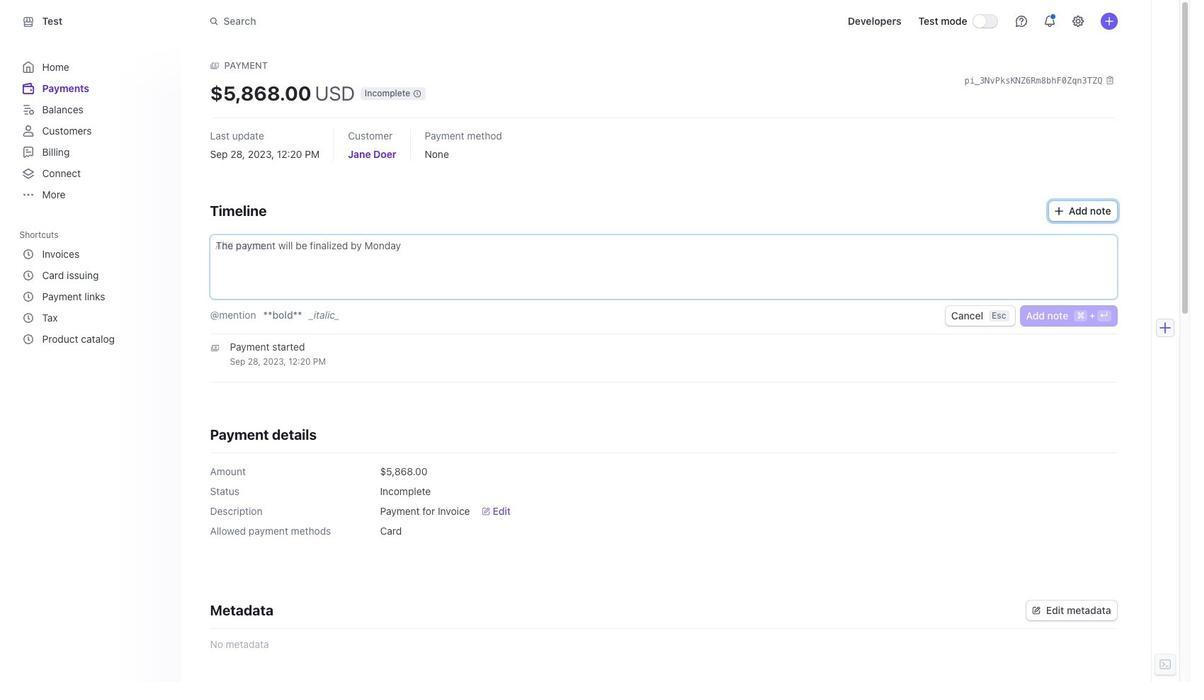 Task type: vqa. For each thing, say whether or not it's contained in the screenshot.
Help icon
yes



Task type: locate. For each thing, give the bounding box(es) containing it.
svg image
[[1055, 207, 1064, 215]]

None search field
[[201, 8, 601, 34]]

manage shortcuts image
[[156, 230, 164, 239]]

1 shortcuts element from the top
[[19, 225, 170, 350]]

notifications image
[[1044, 16, 1056, 27]]

shortcuts element
[[19, 225, 170, 350], [19, 244, 167, 350]]

Test mode checkbox
[[973, 15, 997, 28]]

settings image
[[1073, 16, 1084, 27]]

None field
[[216, 238, 1112, 254]]

Search text field
[[201, 8, 601, 34]]

core navigation links element
[[19, 57, 167, 206]]



Task type: describe. For each thing, give the bounding box(es) containing it.
help image
[[1016, 16, 1027, 27]]

2 shortcuts element from the top
[[19, 244, 167, 350]]

svg image
[[1032, 606, 1041, 615]]



